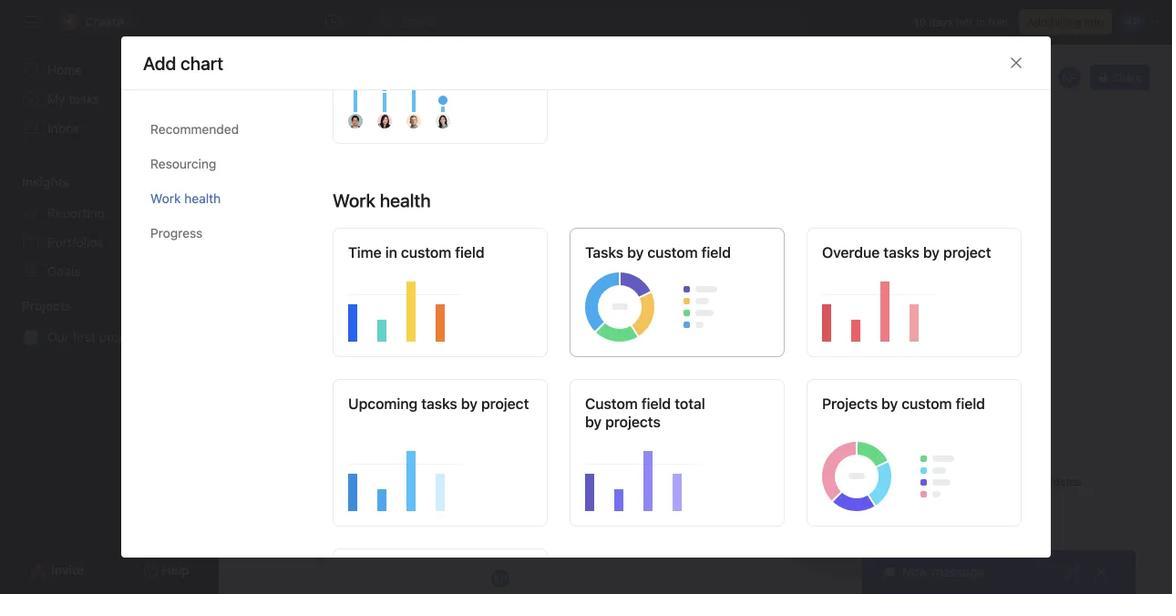 Task type: locate. For each thing, give the bounding box(es) containing it.
0 vertical spatial projects
[[22, 299, 71, 314]]

assignee down custom
[[585, 425, 645, 443]]

1 vertical spatial project
[[99, 330, 141, 345]]

2 horizontal spatial tasks
[[786, 282, 816, 294]]

workspace
[[417, 282, 474, 294], [850, 282, 907, 294]]

this week down total
[[649, 425, 713, 443]]

1 horizontal spatial image of a blue lollipop chart image
[[585, 450, 771, 523]]

custom field inside "button"
[[902, 396, 985, 413]]

overdue tasks by project
[[822, 244, 991, 262]]

2 horizontal spatial upcoming
[[585, 407, 655, 424]]

our first project
[[456, 185, 523, 252], [47, 330, 141, 345]]

image of a multicolored donut chart image inside overdue tasks by project button
[[822, 269, 1008, 342]]

0 horizontal spatial project
[[99, 330, 141, 345]]

image of a green column chart image
[[585, 219, 771, 292]]

1 horizontal spatial by project
[[822, 425, 890, 443]]

2 vertical spatial projects
[[822, 396, 878, 413]]

1 vertical spatial this week
[[649, 425, 713, 443]]

add left billing
[[1027, 15, 1048, 28]]

1 horizontal spatial add
[[1027, 15, 1048, 28]]

work
[[150, 191, 181, 206], [150, 191, 181, 206]]

0 horizontal spatial custom field
[[401, 244, 485, 262]]

projects
[[22, 299, 71, 314], [718, 348, 768, 363], [822, 396, 878, 413]]

by project
[[923, 244, 991, 262], [461, 396, 529, 413], [822, 425, 890, 443]]

1 horizontal spatial assignee
[[585, 425, 645, 443]]

assignee up the upcoming tasks by project
[[404, 348, 457, 363]]

my
[[299, 77, 324, 98], [47, 92, 65, 107], [398, 282, 414, 294], [831, 282, 847, 294]]

0 vertical spatial upcoming tasks by assignee this week
[[285, 348, 518, 363]]

this month's tasks by project button
[[807, 391, 1022, 539]]

0 vertical spatial add
[[1027, 15, 1048, 28]]

2 horizontal spatial by project
[[923, 244, 991, 262]]

work health button for resourcing
[[150, 182, 304, 216]]

filter
[[315, 282, 342, 294]]

image of a multicolored column chart image down add custom chart
[[348, 269, 534, 342]]

recommended button
[[150, 112, 304, 147], [150, 112, 304, 147]]

upcoming tasks by project
[[348, 396, 529, 413]]

1 vertical spatial assignee
[[585, 425, 645, 443]]

goals for goals
[[47, 264, 81, 279]]

add billing info button
[[1019, 9, 1112, 35]]

upcoming tasks by assignee this week inside 'button'
[[585, 407, 715, 443]]

2 horizontal spatial custom field
[[902, 396, 985, 413]]

my first dashboard
[[299, 77, 453, 98]]

goals by team
[[348, 407, 445, 424]]

image of a multicolored column chart image down this month's tasks by project
[[822, 450, 1008, 523]]

1 vertical spatial our first project
[[47, 330, 141, 345]]

invite button
[[17, 554, 96, 587]]

image of a purple column chart image
[[585, 439, 771, 512]]

by projects
[[585, 414, 661, 431]]

image of a blue column chart image inside upcoming tasks by project button
[[348, 439, 534, 512]]

custom field for time in custom field
[[401, 244, 485, 262]]

project
[[488, 185, 523, 219], [99, 330, 141, 345]]

1 horizontal spatial first
[[472, 213, 495, 236]]

close image right expand new message icon
[[1094, 565, 1108, 580]]

image of a blue column chart image inside goals by team button
[[348, 450, 534, 523]]

projects for projects
[[22, 299, 71, 314]]

1
[[307, 282, 312, 294]]

0 horizontal spatial first
[[73, 330, 96, 345]]

1 horizontal spatial goals
[[348, 407, 387, 424]]

add
[[1027, 15, 1048, 28], [380, 243, 407, 260]]

no
[[986, 475, 1001, 488]]

tasks in my workspace down time in custom field
[[353, 282, 474, 294]]

health for work health
[[184, 191, 221, 206]]

in
[[976, 15, 985, 28], [385, 244, 397, 262], [386, 282, 396, 294], [819, 282, 829, 294]]

workspace down add custom chart
[[417, 282, 474, 294]]

projects down project status
[[822, 396, 878, 413]]

first up custom chart
[[472, 213, 495, 236]]

info
[[1085, 15, 1104, 28]]

projects inside dropdown button
[[22, 299, 71, 314]]

by for projects by project status
[[771, 348, 786, 363]]

0 horizontal spatial close image
[[1009, 56, 1024, 70]]

0 horizontal spatial our first project
[[47, 330, 141, 345]]

image of a blue lollipop chart image
[[348, 56, 534, 129], [585, 450, 771, 523]]

0 horizontal spatial tasks in my workspace
[[353, 282, 474, 294]]

tasks inside upcoming tasks by assignee this week
[[658, 407, 694, 424]]

add inside 'button'
[[1027, 15, 1048, 28]]

in right left
[[976, 15, 985, 28]]

our inside "our first project" link
[[47, 330, 69, 345]]

30
[[912, 15, 926, 28]]

assignee
[[404, 348, 457, 363], [585, 425, 645, 443]]

0 vertical spatial by project
[[923, 244, 991, 262]]

my up inbox
[[47, 92, 65, 107]]

resourcing for resourcing
[[150, 156, 216, 172]]

image of a multicolored column chart image for time in custom field
[[348, 269, 534, 342]]

time
[[348, 244, 382, 262]]

this week
[[461, 348, 518, 363], [649, 425, 713, 443]]

projects left project status
[[718, 348, 768, 363]]

tasks in my workspace inside "tasks in my workspace" button
[[786, 282, 907, 294]]

0 vertical spatial first
[[472, 213, 495, 236]]

image of a blue lollipop chart image down search
[[348, 56, 534, 129]]

goals left by team
[[348, 407, 387, 424]]

projects inside "button"
[[822, 396, 878, 413]]

0 horizontal spatial goals
[[47, 264, 81, 279]]

first
[[472, 213, 495, 236], [73, 330, 96, 345]]

upcoming inside button
[[348, 396, 418, 413]]

close image left kp button
[[1009, 56, 1024, 70]]

tasks
[[585, 244, 624, 262], [353, 282, 383, 294], [786, 282, 816, 294]]

by inside "button"
[[882, 396, 898, 413]]

by
[[627, 244, 644, 262], [386, 348, 400, 363], [771, 348, 786, 363], [882, 396, 898, 413], [698, 407, 715, 424]]

image of a multicolored donut chart image
[[822, 219, 1008, 292], [585, 269, 771, 342], [822, 269, 1008, 342], [822, 439, 1008, 512]]

tasks in my workspace down overdue at the right top of the page
[[786, 282, 907, 294]]

recommended for resourcing
[[150, 122, 239, 137]]

0 vertical spatial image of a multicolored column chart image
[[348, 269, 534, 342]]

1 horizontal spatial image of a multicolored column chart image
[[822, 450, 1008, 523]]

1 vertical spatial goals
[[348, 407, 387, 424]]

invite
[[51, 563, 84, 578]]

add inside button
[[380, 243, 407, 260]]

custom field for tasks by custom field
[[648, 244, 731, 262]]

our
[[456, 229, 479, 252], [47, 330, 69, 345]]

image of a multicolored donut chart image for tasks by custom field
[[585, 269, 771, 342]]

my inside my tasks link
[[47, 92, 65, 107]]

image of a multicolored donut chart image for overdue tasks by project
[[822, 269, 1008, 342]]

2 image of a blue column chart image from the top
[[348, 450, 534, 523]]

my left first dashboard
[[299, 77, 324, 98]]

my tasks link
[[11, 85, 208, 114]]

first down goals 'link'
[[73, 330, 96, 345]]

0 vertical spatial goals
[[47, 264, 81, 279]]

health
[[184, 191, 221, 206], [184, 191, 221, 206]]

1 image of a blue column chart image from the top
[[348, 439, 534, 512]]

add billing info
[[1027, 15, 1104, 28]]

month's
[[855, 407, 910, 424]]

by for tasks by custom field
[[627, 244, 644, 262]]

global element
[[0, 45, 219, 154]]

1 vertical spatial image of a multicolored column chart image
[[822, 450, 1008, 523]]

0 horizontal spatial kp
[[493, 572, 508, 585]]

close image
[[1009, 56, 1024, 70], [1094, 565, 1108, 580]]

tasks in my workspace button
[[717, 275, 915, 301]]

2 horizontal spatial projects
[[822, 396, 878, 413]]

1 vertical spatial first
[[73, 330, 96, 345]]

1 vertical spatial image of a blue lollipop chart image
[[585, 450, 771, 523]]

my down overdue at the right top of the page
[[831, 282, 847, 294]]

project up custom chart
[[488, 185, 523, 219]]

image of a multicolored column chart image
[[348, 269, 534, 342], [822, 450, 1008, 523]]

image of a multicolored column chart image inside time in custom field button
[[348, 269, 534, 342]]

image of a blue lollipop chart image down custom field total by projects
[[585, 450, 771, 523]]

work health button
[[150, 182, 304, 216], [150, 182, 304, 216]]

upcoming for upcoming tasks by project button
[[348, 396, 418, 413]]

in down time in custom field
[[386, 282, 396, 294]]

image of a multicolored donut chart image inside tasks by custom field button
[[585, 269, 771, 342]]

time in custom field button
[[333, 228, 548, 358]]

add down "work health"
[[380, 243, 407, 260]]

upcoming tasks by project button
[[333, 380, 548, 527]]

1 horizontal spatial our first project
[[456, 185, 523, 252]]

1 horizontal spatial close image
[[1094, 565, 1108, 580]]

goals
[[47, 264, 81, 279], [348, 407, 387, 424]]

1 vertical spatial projects
[[718, 348, 768, 363]]

goals down the portfolios
[[47, 264, 81, 279]]

goals for goals by team
[[348, 407, 387, 424]]

1 horizontal spatial project
[[488, 185, 523, 219]]

1 vertical spatial by project
[[461, 396, 529, 413]]

1 horizontal spatial projects
[[718, 348, 768, 363]]

insights element
[[0, 166, 219, 290]]

1 horizontal spatial workspace
[[850, 282, 907, 294]]

overdue tasks by project button
[[807, 228, 1022, 358]]

kp
[[1063, 71, 1077, 84], [493, 572, 508, 585]]

1 vertical spatial our
[[47, 330, 69, 345]]

close image
[[1009, 56, 1024, 70]]

work health
[[150, 191, 221, 206], [150, 191, 221, 206]]

progress button
[[150, 216, 304, 251], [150, 216, 304, 251]]

1 vertical spatial add
[[380, 243, 407, 260]]

image of a multicolored column chart image inside this month's tasks by project button
[[822, 450, 1008, 523]]

0 horizontal spatial image of a blue lollipop chart image
[[348, 56, 534, 129]]

goals inside 'link'
[[47, 264, 81, 279]]

recommended
[[333, 121, 457, 143], [150, 122, 239, 137], [150, 122, 239, 137]]

work health for resourcing
[[150, 191, 221, 206]]

image of a blue column chart image for tasks
[[348, 439, 534, 512]]

2 tasks in my workspace from the left
[[786, 282, 907, 294]]

0 horizontal spatial projects
[[22, 299, 71, 314]]

custom field
[[401, 244, 485, 262], [648, 244, 731, 262], [902, 396, 985, 413]]

0 horizontal spatial by project
[[461, 396, 529, 413]]

health for resourcing
[[184, 191, 221, 206]]

image of a blue column chart image
[[348, 439, 534, 512], [348, 450, 534, 523]]

0 vertical spatial project
[[488, 185, 523, 219]]

projects element
[[0, 290, 219, 356]]

resourcing
[[150, 156, 216, 172], [150, 156, 216, 172], [333, 353, 425, 374]]

updates
[[1040, 475, 1082, 488]]

1 horizontal spatial upcoming tasks by assignee this week
[[585, 407, 715, 443]]

1 horizontal spatial tasks in my workspace
[[786, 282, 907, 294]]

2 workspace from the left
[[850, 282, 907, 294]]

project down goals 'link'
[[99, 330, 141, 345]]

new message
[[902, 565, 985, 580]]

by inside button
[[627, 244, 644, 262]]

0 vertical spatial our
[[456, 229, 479, 252]]

insights button
[[0, 173, 70, 191]]

0 horizontal spatial tasks
[[353, 282, 383, 294]]

0 horizontal spatial image of a multicolored column chart image
[[348, 269, 534, 342]]

progress
[[150, 226, 203, 241], [150, 226, 203, 241]]

0 vertical spatial this week
[[461, 348, 518, 363]]

1 vertical spatial close image
[[1094, 565, 1108, 580]]

workspace down overdue at the right top of the page
[[850, 282, 907, 294]]

goals inside button
[[348, 407, 387, 424]]

resourcing button
[[150, 147, 304, 182], [150, 147, 304, 182]]

image of a multicolored donut chart image inside projects by custom field "button"
[[822, 439, 1008, 512]]

projects down the portfolios
[[22, 299, 71, 314]]

0 vertical spatial kp
[[1063, 71, 1077, 84]]

0 horizontal spatial add
[[380, 243, 407, 260]]

upcoming inside 'button'
[[585, 407, 655, 424]]

0 vertical spatial assignee
[[404, 348, 457, 363]]

add chart
[[143, 52, 224, 73], [143, 52, 224, 73]]

my inside "tasks in my workspace" button
[[831, 282, 847, 294]]

recommended button for work health
[[150, 112, 304, 147]]

1 horizontal spatial custom field
[[648, 244, 731, 262]]

image of a multicolored donut chart image for projects by custom field
[[822, 439, 1008, 512]]

0 horizontal spatial workspace
[[417, 282, 474, 294]]

progress button for work health
[[150, 216, 304, 251]]

1 horizontal spatial kp
[[1063, 71, 1077, 84]]

image of a blue lollipop chart image inside the upcoming tasks by assignee this week 'button'
[[585, 450, 771, 523]]

0 vertical spatial our first project
[[456, 185, 523, 252]]

search
[[402, 14, 443, 29]]

1 horizontal spatial upcoming
[[348, 396, 418, 413]]

1 vertical spatial upcoming tasks by assignee this week
[[585, 407, 715, 443]]

our first project link
[[11, 323, 208, 352]]

search list box
[[371, 7, 809, 36]]

left
[[956, 15, 973, 28]]

0 horizontal spatial our
[[47, 330, 69, 345]]

2 vertical spatial by project
[[822, 425, 890, 443]]

resourcing for work health
[[150, 156, 216, 172]]

no recent updates
[[986, 475, 1082, 488]]

this week up the upcoming tasks by project
[[461, 348, 518, 363]]

work for resourcing
[[150, 191, 181, 206]]

custom chart
[[411, 243, 501, 260]]

upcoming
[[285, 348, 347, 363], [348, 396, 418, 413], [585, 407, 655, 424]]

upcoming tasks by assignee this week
[[285, 348, 518, 363], [585, 407, 715, 443]]

0 vertical spatial close image
[[1009, 56, 1024, 70]]

tasks in my workspace
[[353, 282, 474, 294], [786, 282, 907, 294]]

30 days left in trial
[[912, 15, 1008, 28]]

1 horizontal spatial this week
[[649, 425, 713, 443]]

resourcing button for resourcing
[[150, 147, 304, 182]]



Task type: describe. For each thing, give the bounding box(es) containing it.
tasks inside this month's tasks by project
[[914, 407, 950, 424]]

1 workspace from the left
[[417, 282, 474, 294]]

show options image
[[462, 80, 477, 95]]

project status
[[789, 348, 873, 363]]

1 horizontal spatial our
[[456, 229, 479, 252]]

recent
[[1004, 475, 1037, 488]]

overdue
[[822, 244, 880, 262]]

work for work health
[[150, 191, 181, 206]]

progress button for resourcing
[[150, 216, 304, 251]]

inbox
[[47, 121, 79, 136]]

portfolios
[[47, 235, 104, 250]]

days
[[929, 15, 953, 28]]

search button
[[371, 7, 809, 36]]

inbox link
[[11, 114, 208, 143]]

0 horizontal spatial this week
[[461, 348, 518, 363]]

tasks inside global 'element'
[[69, 92, 100, 107]]

upcoming for the upcoming tasks by assignee this week 'button'
[[585, 407, 655, 424]]

by project inside this month's tasks by project
[[822, 425, 890, 443]]

share button
[[1090, 65, 1150, 90]]

add for add billing info
[[1027, 15, 1048, 28]]

expand new message image
[[1065, 565, 1079, 580]]

recommended for work health
[[150, 122, 239, 137]]

in right time
[[385, 244, 397, 262]]

first inside projects element
[[73, 330, 96, 345]]

billing
[[1051, 15, 1082, 28]]

add for add custom chart
[[380, 243, 407, 260]]

by project for upcoming tasks by project
[[461, 396, 529, 413]]

by inside upcoming tasks by assignee this week
[[698, 407, 715, 424]]

add custom chart
[[380, 243, 501, 260]]

hide sidebar image
[[24, 15, 38, 29]]

goals link
[[11, 257, 208, 286]]

1 filter
[[307, 282, 342, 294]]

reporting link
[[11, 199, 208, 228]]

goals by team button
[[333, 391, 548, 539]]

portfolios link
[[11, 228, 208, 257]]

by project for overdue tasks by project
[[923, 244, 991, 262]]

tasks by custom field
[[585, 244, 731, 262]]

0 horizontal spatial upcoming
[[285, 348, 347, 363]]

upcoming tasks by assignee this week button
[[570, 391, 785, 539]]

custom field total by projects
[[585, 396, 705, 431]]

0 vertical spatial image of a blue lollipop chart image
[[348, 56, 534, 129]]

projects by custom field button
[[807, 380, 1022, 527]]

projects by project status
[[718, 348, 873, 363]]

my tasks
[[47, 92, 100, 107]]

share
[[1112, 71, 1142, 84]]

field
[[642, 396, 671, 413]]

recommended button for resourcing
[[150, 112, 304, 147]]

projects button
[[0, 297, 71, 315]]

0 horizontal spatial assignee
[[404, 348, 457, 363]]

1 tasks in my workspace from the left
[[353, 282, 474, 294]]

our first project inside projects element
[[47, 330, 141, 345]]

total
[[675, 396, 705, 413]]

this week inside 'button'
[[649, 425, 713, 443]]

insights
[[22, 175, 70, 190]]

time in custom field
[[348, 244, 485, 262]]

workspace inside button
[[850, 282, 907, 294]]

1 horizontal spatial tasks
[[585, 244, 624, 262]]

by for projects by custom field
[[882, 396, 898, 413]]

add chart for work health
[[143, 52, 224, 73]]

projects for projects by custom field
[[822, 396, 878, 413]]

projects for projects by project status
[[718, 348, 768, 363]]

reporting
[[47, 206, 105, 221]]

kp inside button
[[1063, 71, 1077, 84]]

tasks by custom field button
[[570, 228, 785, 358]]

custom field for projects by custom field
[[902, 396, 985, 413]]

custom
[[585, 396, 638, 413]]

in down overdue at the right top of the page
[[819, 282, 829, 294]]

assignee inside 'button'
[[585, 425, 645, 443]]

work health
[[333, 190, 431, 212]]

projects by custom field
[[822, 396, 985, 413]]

my down time in custom field
[[398, 282, 414, 294]]

add chart for resourcing
[[143, 52, 224, 73]]

resourcing button for work health
[[150, 147, 304, 182]]

kp button
[[1057, 65, 1082, 90]]

progress for work health
[[150, 226, 203, 241]]

home
[[47, 62, 82, 77]]

trial
[[988, 15, 1008, 28]]

work health for work health
[[150, 191, 221, 206]]

home link
[[11, 56, 208, 85]]

0 horizontal spatial upcoming tasks by assignee this week
[[285, 348, 518, 363]]

first dashboard
[[328, 77, 453, 98]]

progress for resourcing
[[150, 226, 203, 241]]

add custom chart button
[[333, 160, 548, 307]]

add to starred image
[[488, 80, 502, 95]]

by team
[[390, 407, 445, 424]]

this month's tasks by project
[[822, 407, 950, 443]]

this
[[822, 407, 851, 424]]

custom field total by projects button
[[570, 380, 785, 527]]

image of a multicolored column chart image for this month's tasks by project
[[822, 450, 1008, 523]]

1 vertical spatial kp
[[493, 572, 508, 585]]

image of a blue column chart image for by team
[[348, 450, 534, 523]]

work health button for work health
[[150, 182, 304, 216]]



Task type: vqa. For each thing, say whether or not it's contained in the screenshot.
Completed option associated with How's your workload? text field
no



